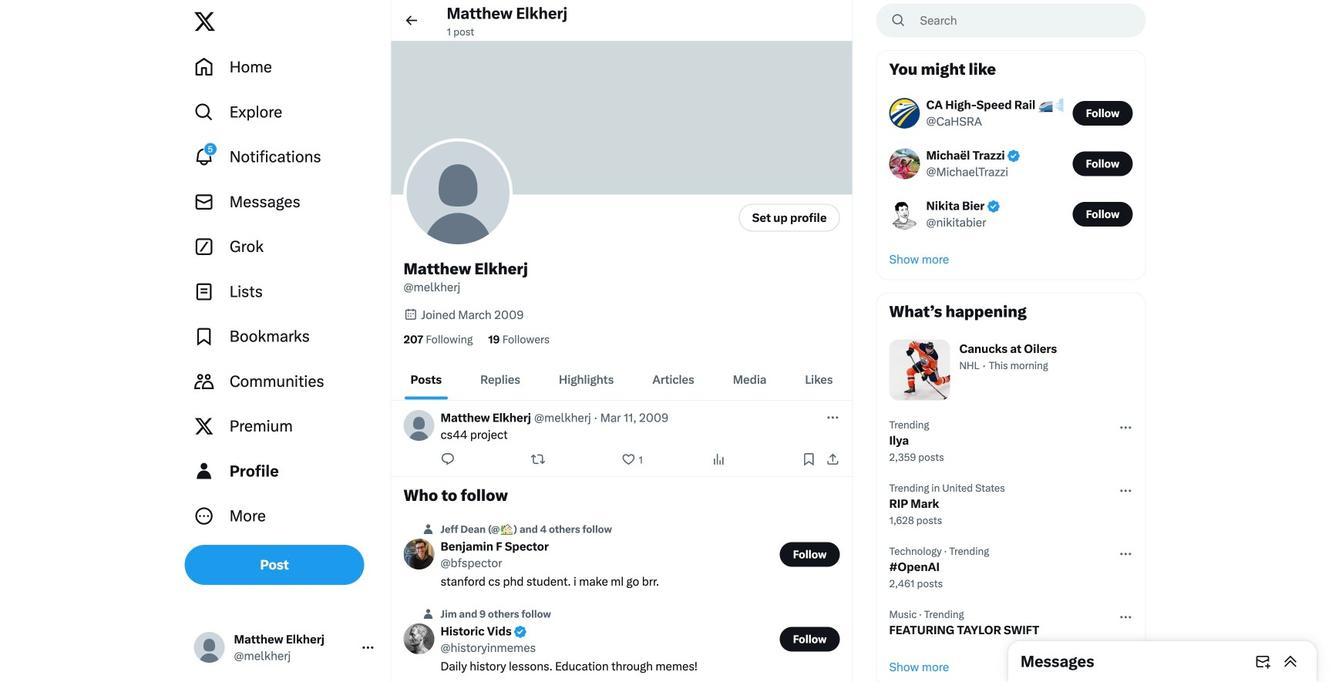 Task type: locate. For each thing, give the bounding box(es) containing it.
1 horizontal spatial verified account image
[[1007, 149, 1021, 163]]

verified account image
[[513, 625, 528, 639]]

0 vertical spatial verified account image
[[1007, 149, 1021, 163]]

1 vertical spatial verified account image
[[986, 199, 1001, 214]]

0 horizontal spatial verified account image
[[986, 199, 1001, 214]]

home timeline element
[[391, 0, 852, 682]]

tab list
[[391, 359, 852, 400]]

🏡 image
[[501, 524, 513, 536]]

1 like group
[[441, 452, 840, 467]]

who to follow section
[[877, 51, 1145, 280]]

verified account image
[[1007, 149, 1021, 163], [986, 199, 1001, 214]]



Task type: vqa. For each thing, say whether or not it's contained in the screenshot.
rightmost Verified account image
yes



Task type: describe. For each thing, give the bounding box(es) containing it.
primary navigation
[[185, 45, 384, 539]]

Search query text field
[[911, 4, 1145, 37]]

Search search field
[[876, 3, 1146, 37]]

🚄 image
[[1039, 98, 1053, 112]]

💨 image
[[1055, 98, 1069, 112]]



